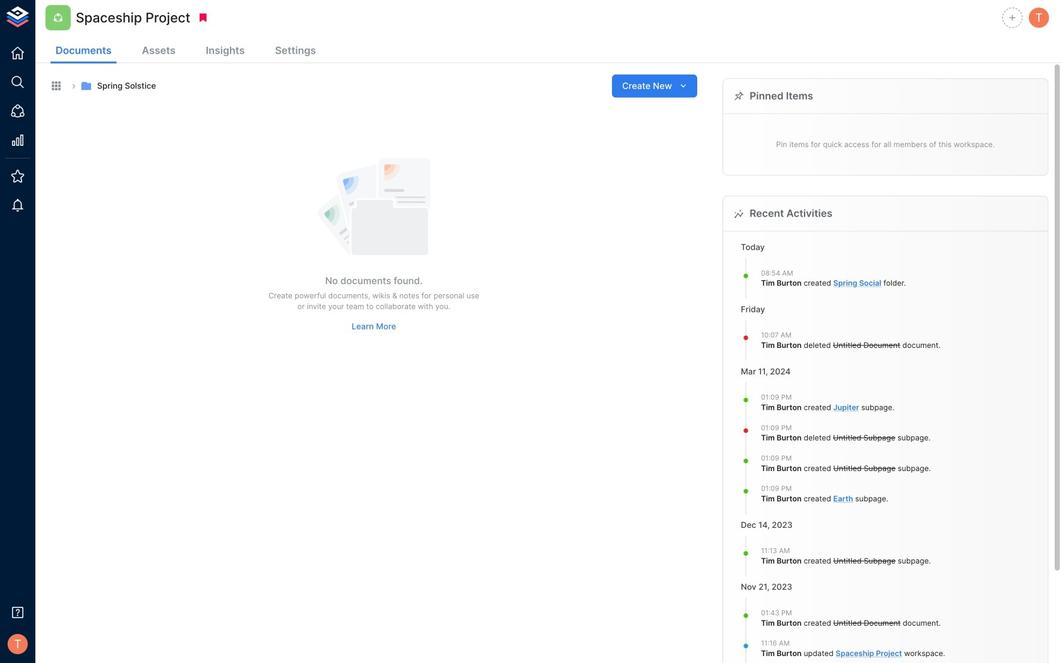 Task type: locate. For each thing, give the bounding box(es) containing it.
remove bookmark image
[[197, 12, 209, 23]]



Task type: vqa. For each thing, say whether or not it's contained in the screenshot.
Remove Bookmark icon
yes



